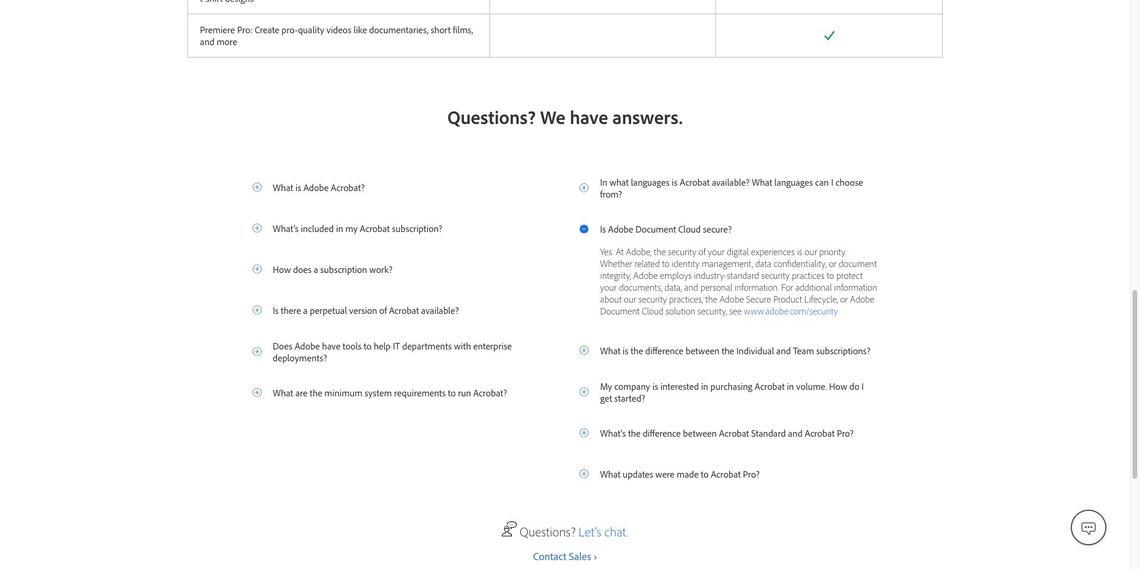 Task type: locate. For each thing, give the bounding box(es) containing it.
checkmark image
[[823, 29, 836, 42]]



Task type: describe. For each thing, give the bounding box(es) containing it.
chat image
[[502, 523, 517, 540]]



Task type: vqa. For each thing, say whether or not it's contained in the screenshot.
Checkmark IMAGE
yes



